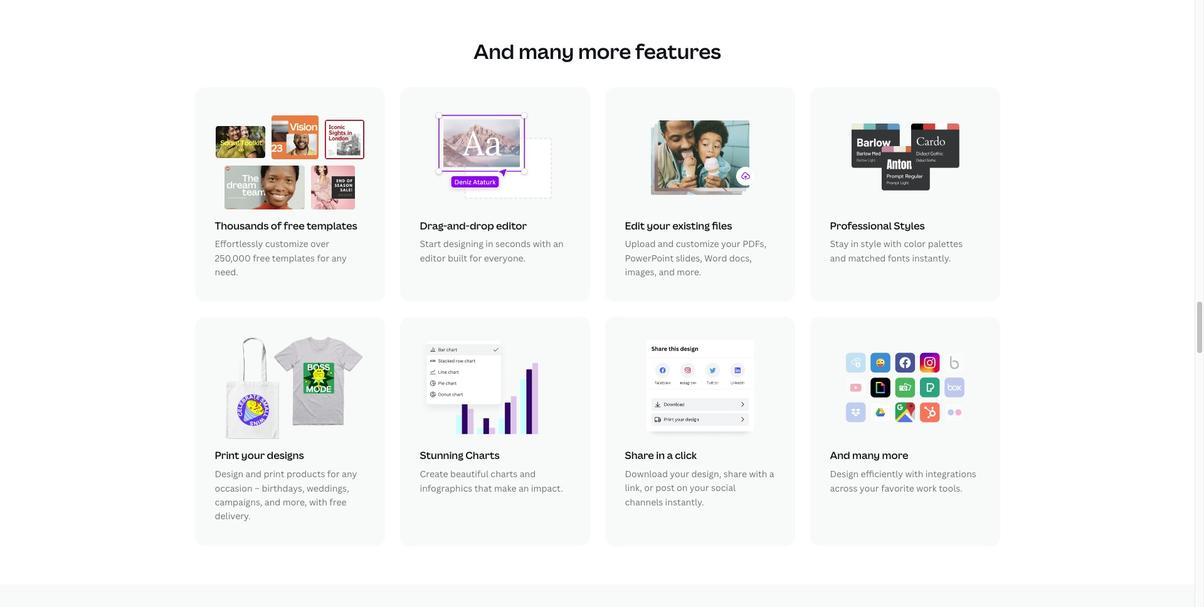 Task type: describe. For each thing, give the bounding box(es) containing it.
seconds
[[496, 238, 531, 250]]

1 vertical spatial templates
[[272, 252, 315, 264]]

your inside print your designs design and print products for any occasion – birthdays, weddings, campaigns, and more, with free delivery.
[[241, 449, 265, 463]]

designing
[[443, 238, 484, 250]]

favorite
[[881, 482, 914, 494]]

styles
[[894, 219, 925, 232]]

250,000
[[215, 252, 251, 264]]

edit
[[625, 219, 645, 232]]

across
[[830, 482, 858, 494]]

1 vertical spatial a
[[769, 468, 774, 480]]

customize inside edit your existing files upload and customize your pdfs, powerpoint slides, word docs, images, and more.
[[676, 238, 719, 250]]

that
[[475, 482, 492, 494]]

pdfs,
[[743, 238, 767, 250]]

for inside the thousands of free templates effortlessly customize over 250,000 free templates for any need.
[[317, 252, 329, 264]]

with inside print your designs design and print products for any occasion – birthdays, weddings, campaigns, and more, with free delivery.
[[309, 496, 327, 508]]

create
[[420, 468, 448, 480]]

slides,
[[676, 252, 702, 264]]

thousands
[[215, 219, 269, 232]]

1 horizontal spatial editor
[[496, 219, 527, 232]]

drag-
[[420, 219, 447, 232]]

built
[[448, 252, 467, 264]]

with inside drag-and-drop editor start designing in seconds with an editor built for everyone.
[[533, 238, 551, 250]]

delivery.
[[215, 510, 251, 522]]

drag-and-drop editor start designing in seconds with an editor built for everyone.
[[420, 219, 564, 264]]

beautiful
[[450, 468, 489, 480]]

more,
[[283, 496, 307, 508]]

an for stunning charts
[[519, 482, 529, 494]]

charts
[[491, 468, 518, 480]]

and many more features
[[474, 38, 721, 65]]

campaigns,
[[215, 496, 262, 508]]

and down birthdays,
[[265, 496, 281, 508]]

design for and
[[830, 468, 859, 480]]

stay
[[830, 238, 849, 250]]

click
[[675, 449, 697, 462]]

weddings,
[[307, 482, 349, 494]]

in inside drag-and-drop editor start designing in seconds with an editor built for everyone.
[[486, 238, 493, 250]]

instantly. inside share in a click download your design, share with a link, or post on your social channels instantly.
[[665, 496, 704, 508]]

color
[[904, 238, 926, 250]]

and for and many more design efficiently with integrations across your favorite work tools.
[[830, 449, 850, 463]]

share
[[724, 468, 747, 480]]

word
[[705, 252, 727, 264]]

occasion
[[215, 482, 253, 494]]

docs,
[[729, 252, 752, 264]]

customize inside the thousands of free templates effortlessly customize over 250,000 free templates for any need.
[[265, 238, 308, 250]]

0 vertical spatial templates
[[307, 219, 357, 232]]

more.
[[677, 266, 701, 278]]

effortlessly
[[215, 238, 263, 250]]

features
[[635, 38, 721, 65]]

style
[[861, 238, 881, 250]]

on
[[677, 482, 688, 494]]

with inside and many more design efficiently with integrations across your favorite work tools.
[[905, 468, 924, 480]]

of
[[271, 219, 282, 232]]

any inside the thousands of free templates effortlessly customize over 250,000 free templates for any need.
[[332, 252, 347, 264]]

your right edit
[[647, 219, 670, 232]]

and up powerpoint
[[658, 238, 674, 250]]

professional styles stay in style with color palettes and matched fonts instantly.
[[830, 219, 963, 264]]

in inside professional styles stay in style with color palettes and matched fonts instantly.
[[851, 238, 859, 250]]

instantly. inside professional styles stay in style with color palettes and matched fonts instantly.
[[912, 252, 951, 264]]

designs
[[267, 449, 304, 463]]

for inside drag-and-drop editor start designing in seconds with an editor built for everyone.
[[469, 252, 482, 264]]

stunning
[[420, 449, 463, 463]]

–
[[255, 482, 260, 494]]

for inside print your designs design and print products for any occasion – birthdays, weddings, campaigns, and more, with free delivery.
[[327, 468, 340, 480]]

impact.
[[531, 482, 563, 494]]

your up docs,
[[721, 238, 741, 250]]

your up on
[[670, 468, 689, 480]]

professional
[[830, 219, 892, 232]]

upload
[[625, 238, 656, 250]]

edit your existing files upload and customize your pdfs, powerpoint slides, word docs, images, and more.
[[625, 219, 767, 278]]

print your designs design and print products for any occasion – birthdays, weddings, campaigns, and more, with free delivery.
[[215, 449, 357, 522]]

and many more design efficiently with integrations across your favorite work tools.
[[830, 449, 976, 494]]

birthdays,
[[262, 482, 305, 494]]

integrations
[[926, 468, 976, 480]]

charts
[[466, 449, 500, 463]]



Task type: vqa. For each thing, say whether or not it's contained in the screenshot.
the Domains to the bottom
no



Task type: locate. For each thing, give the bounding box(es) containing it.
1 vertical spatial instantly.
[[665, 496, 704, 508]]

your down efficiently
[[860, 482, 879, 494]]

in right share
[[656, 449, 665, 462]]

with inside share in a click download your design, share with a link, or post on your social channels instantly.
[[749, 468, 767, 480]]

customize up "slides,"
[[676, 238, 719, 250]]

and inside stunning charts create beautiful charts and infographics that make an impact.
[[520, 468, 536, 480]]

your
[[647, 219, 670, 232], [721, 238, 741, 250], [241, 449, 265, 463], [670, 468, 689, 480], [690, 482, 709, 494], [860, 482, 879, 494]]

a
[[667, 449, 673, 462], [769, 468, 774, 480]]

0 vertical spatial free
[[284, 219, 305, 232]]

and up –
[[246, 468, 262, 480]]

0 horizontal spatial an
[[519, 482, 529, 494]]

for right built
[[469, 252, 482, 264]]

an right seconds
[[553, 238, 564, 250]]

a left click
[[667, 449, 673, 462]]

and left the more.
[[659, 266, 675, 278]]

0 vertical spatial any
[[332, 252, 347, 264]]

your down design,
[[690, 482, 709, 494]]

1 horizontal spatial and
[[830, 449, 850, 463]]

instantly. down "palettes"
[[912, 252, 951, 264]]

2 customize from the left
[[676, 238, 719, 250]]

templates up over
[[307, 219, 357, 232]]

free right of
[[284, 219, 305, 232]]

a right share
[[769, 468, 774, 480]]

1 vertical spatial any
[[342, 468, 357, 480]]

powerpoint
[[625, 252, 674, 264]]

everyone.
[[484, 252, 526, 264]]

an inside drag-and-drop editor start designing in seconds with an editor built for everyone.
[[553, 238, 564, 250]]

in right stay on the top right
[[851, 238, 859, 250]]

more inside and many more design efficiently with integrations across your favorite work tools.
[[882, 449, 909, 463]]

need.
[[215, 266, 238, 278]]

many for and many more design efficiently with integrations across your favorite work tools.
[[852, 449, 880, 463]]

1 horizontal spatial more
[[882, 449, 909, 463]]

for
[[317, 252, 329, 264], [469, 252, 482, 264], [327, 468, 340, 480]]

customize down of
[[265, 238, 308, 250]]

existing
[[673, 219, 710, 232]]

palettes
[[928, 238, 963, 250]]

and right charts
[[520, 468, 536, 480]]

templates down over
[[272, 252, 315, 264]]

0 horizontal spatial in
[[486, 238, 493, 250]]

thousands of free templates effortlessly customize over 250,000 free templates for any need.
[[215, 219, 357, 278]]

free inside print your designs design and print products for any occasion – birthdays, weddings, campaigns, and more, with free delivery.
[[329, 496, 347, 508]]

link,
[[625, 482, 642, 494]]

many
[[519, 38, 574, 65], [852, 449, 880, 463]]

social
[[711, 482, 736, 494]]

and
[[658, 238, 674, 250], [830, 252, 846, 264], [659, 266, 675, 278], [246, 468, 262, 480], [520, 468, 536, 480], [265, 496, 281, 508]]

more for design
[[882, 449, 909, 463]]

0 horizontal spatial more
[[578, 38, 631, 65]]

with inside professional styles stay in style with color palettes and matched fonts instantly.
[[884, 238, 902, 250]]

2 vertical spatial free
[[329, 496, 347, 508]]

your right print
[[241, 449, 265, 463]]

share
[[625, 449, 654, 462]]

0 horizontal spatial and
[[474, 38, 515, 65]]

channels
[[625, 496, 663, 508]]

work
[[917, 482, 937, 494]]

customize
[[265, 238, 308, 250], [676, 238, 719, 250]]

infographics
[[420, 482, 472, 494]]

for up the weddings,
[[327, 468, 340, 480]]

or
[[644, 482, 653, 494]]

editor
[[496, 219, 527, 232], [420, 252, 446, 264]]

1 horizontal spatial instantly.
[[912, 252, 951, 264]]

0 vertical spatial editor
[[496, 219, 527, 232]]

instantly.
[[912, 252, 951, 264], [665, 496, 704, 508]]

design inside and many more design efficiently with integrations across your favorite work tools.
[[830, 468, 859, 480]]

0 horizontal spatial customize
[[265, 238, 308, 250]]

start
[[420, 238, 441, 250]]

0 vertical spatial more
[[578, 38, 631, 65]]

an right the make
[[519, 482, 529, 494]]

editor down start
[[420, 252, 446, 264]]

instantly. down on
[[665, 496, 704, 508]]

1 vertical spatial more
[[882, 449, 909, 463]]

with up work
[[905, 468, 924, 480]]

for down over
[[317, 252, 329, 264]]

templates
[[307, 219, 357, 232], [272, 252, 315, 264]]

0 vertical spatial an
[[553, 238, 564, 250]]

matched
[[848, 252, 886, 264]]

0 horizontal spatial instantly.
[[665, 496, 704, 508]]

1 horizontal spatial a
[[769, 468, 774, 480]]

with right share
[[749, 468, 767, 480]]

design
[[215, 468, 243, 480], [830, 468, 859, 480]]

design inside print your designs design and print products for any occasion – birthdays, weddings, campaigns, and more, with free delivery.
[[215, 468, 243, 480]]

images,
[[625, 266, 657, 278]]

2 horizontal spatial free
[[329, 496, 347, 508]]

1 horizontal spatial customize
[[676, 238, 719, 250]]

design up across
[[830, 468, 859, 480]]

1 horizontal spatial free
[[284, 219, 305, 232]]

and down stay on the top right
[[830, 252, 846, 264]]

0 horizontal spatial many
[[519, 38, 574, 65]]

any
[[332, 252, 347, 264], [342, 468, 357, 480]]

download
[[625, 468, 668, 480]]

in down drop
[[486, 238, 493, 250]]

and inside professional styles stay in style with color palettes and matched fonts instantly.
[[830, 252, 846, 264]]

print
[[215, 449, 239, 463]]

1 horizontal spatial design
[[830, 468, 859, 480]]

0 vertical spatial and
[[474, 38, 515, 65]]

design,
[[692, 468, 722, 480]]

stunning charts create beautiful charts and infographics that make an impact.
[[420, 449, 563, 494]]

1 vertical spatial editor
[[420, 252, 446, 264]]

with down the weddings,
[[309, 496, 327, 508]]

1 horizontal spatial in
[[656, 449, 665, 462]]

drop
[[470, 219, 494, 232]]

make
[[494, 482, 517, 494]]

products
[[287, 468, 325, 480]]

efficiently
[[861, 468, 903, 480]]

0 horizontal spatial free
[[253, 252, 270, 264]]

an for drag-and-drop editor
[[553, 238, 564, 250]]

design for print
[[215, 468, 243, 480]]

post
[[656, 482, 675, 494]]

fonts
[[888, 252, 910, 264]]

design up occasion
[[215, 468, 243, 480]]

0 vertical spatial many
[[519, 38, 574, 65]]

2 design from the left
[[830, 468, 859, 480]]

and-
[[447, 219, 470, 232]]

an inside stunning charts create beautiful charts and infographics that make an impact.
[[519, 482, 529, 494]]

1 horizontal spatial an
[[553, 238, 564, 250]]

more
[[578, 38, 631, 65], [882, 449, 909, 463]]

2 horizontal spatial in
[[851, 238, 859, 250]]

with right seconds
[[533, 238, 551, 250]]

with
[[533, 238, 551, 250], [884, 238, 902, 250], [749, 468, 767, 480], [905, 468, 924, 480], [309, 496, 327, 508]]

more for features
[[578, 38, 631, 65]]

free down the weddings,
[[329, 496, 347, 508]]

and
[[474, 38, 515, 65], [830, 449, 850, 463]]

print
[[264, 468, 284, 480]]

0 vertical spatial instantly.
[[912, 252, 951, 264]]

1 customize from the left
[[265, 238, 308, 250]]

1 horizontal spatial many
[[852, 449, 880, 463]]

many inside and many more design efficiently with integrations across your favorite work tools.
[[852, 449, 880, 463]]

free
[[284, 219, 305, 232], [253, 252, 270, 264], [329, 496, 347, 508]]

0 horizontal spatial editor
[[420, 252, 446, 264]]

your inside and many more design efficiently with integrations across your favorite work tools.
[[860, 482, 879, 494]]

1 vertical spatial free
[[253, 252, 270, 264]]

0 vertical spatial a
[[667, 449, 673, 462]]

files
[[712, 219, 732, 232]]

over
[[310, 238, 329, 250]]

share in a click download your design, share with a link, or post on your social channels instantly.
[[625, 449, 774, 508]]

many for and many more features
[[519, 38, 574, 65]]

free down effortlessly
[[253, 252, 270, 264]]

editor up seconds
[[496, 219, 527, 232]]

with up fonts
[[884, 238, 902, 250]]

1 vertical spatial many
[[852, 449, 880, 463]]

and for and many more features
[[474, 38, 515, 65]]

in inside share in a click download your design, share with a link, or post on your social channels instantly.
[[656, 449, 665, 462]]

0 horizontal spatial design
[[215, 468, 243, 480]]

tools.
[[939, 482, 963, 494]]

an
[[553, 238, 564, 250], [519, 482, 529, 494]]

and inside and many more design efficiently with integrations across your favorite work tools.
[[830, 449, 850, 463]]

1 design from the left
[[215, 468, 243, 480]]

in
[[486, 238, 493, 250], [851, 238, 859, 250], [656, 449, 665, 462]]

1 vertical spatial and
[[830, 449, 850, 463]]

any inside print your designs design and print products for any occasion – birthdays, weddings, campaigns, and more, with free delivery.
[[342, 468, 357, 480]]

1 vertical spatial an
[[519, 482, 529, 494]]

0 horizontal spatial a
[[667, 449, 673, 462]]



